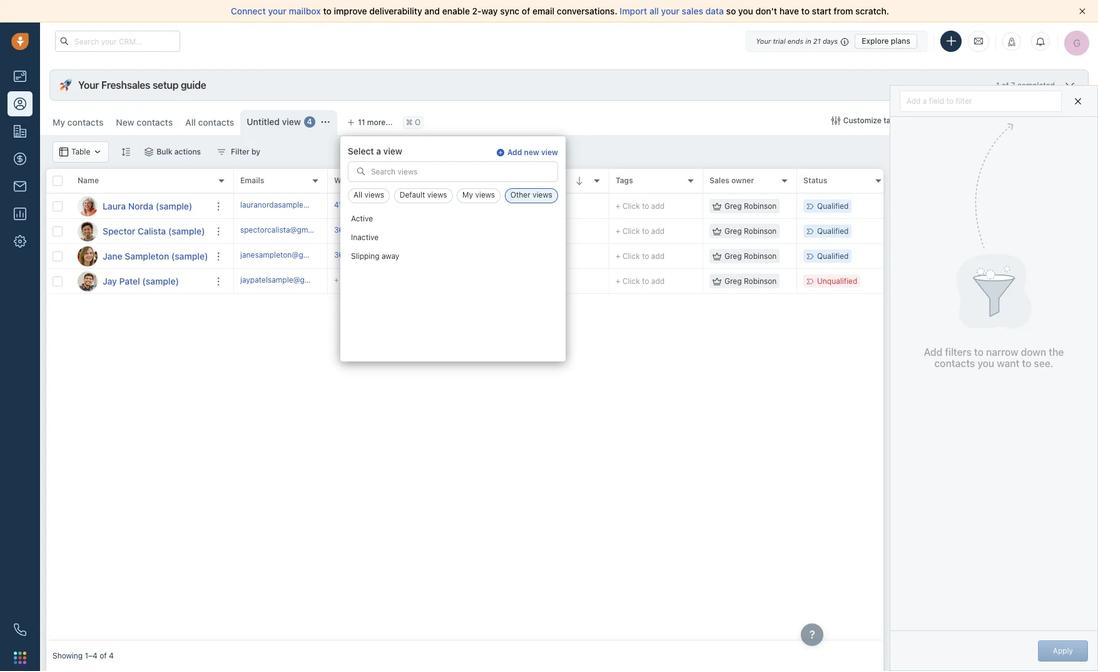 Task type: describe. For each thing, give the bounding box(es) containing it.
spectorcalista@gmail.com 3684945781
[[240, 225, 380, 235]]

greg for spectorcalista@gmail.com 3684945781
[[725, 227, 742, 236]]

container_wx8msf4aqz5i3rn1 image inside 47 row group
[[713, 227, 722, 236]]

jane sampleton (sample) link
[[103, 250, 208, 263]]

jay patel (sample)
[[103, 276, 179, 286]]

completed
[[1018, 80, 1055, 90]]

47 grid
[[46, 169, 1010, 642]]

container_wx8msf4aqz5i3rn1 image inside filter by button
[[217, 148, 226, 157]]

4167348672
[[334, 200, 379, 210]]

a for add
[[923, 96, 927, 105]]

press space to select this row. row containing jaypatelsample@gmail.com
[[234, 269, 1010, 294]]

table
[[71, 147, 90, 157]]

press space to select this row. row containing 47
[[234, 194, 1010, 219]]

+ add task
[[428, 201, 466, 211]]

my views button
[[457, 189, 501, 204]]

deliverability
[[370, 6, 422, 16]]

customize table button
[[824, 110, 910, 131]]

3 cell from the top
[[422, 269, 516, 294]]

owner
[[732, 176, 755, 186]]

add for janesampleton@gmail.com 3684932360
[[652, 252, 665, 261]]

slipping
[[351, 252, 380, 261]]

robinson for spectorcalista@gmail.com 3684945781
[[744, 227, 777, 236]]

qualified for janesampleton@gmail.com 3684932360
[[818, 252, 849, 261]]

patel
[[119, 276, 140, 286]]

bulk actions
[[157, 147, 201, 157]]

all
[[650, 6, 659, 16]]

press space to select this row. row containing janesampleton@gmail.com
[[234, 244, 1010, 269]]

1 + click to add from the top
[[616, 202, 665, 211]]

narrow
[[987, 347, 1019, 358]]

name
[[78, 176, 99, 186]]

table
[[884, 116, 902, 125]]

your for your freshsales setup guide
[[78, 80, 99, 91]]

click for spectorcalista@gmail.com 3684945781
[[623, 227, 640, 236]]

greg for janesampleton@gmail.com 3684932360
[[725, 252, 742, 261]]

contacts for all contacts
[[198, 117, 234, 128]]

phone element
[[8, 618, 33, 643]]

default views
[[400, 191, 447, 200]]

press space to select this row. row containing spector calista (sample)
[[46, 219, 234, 244]]

all for all contacts
[[185, 117, 196, 128]]

press space to select this row. row containing jane sampleton (sample)
[[46, 244, 234, 269]]

janesampleton@gmail.com 3684932360
[[240, 250, 382, 260]]

new
[[524, 148, 539, 157]]

11
[[358, 118, 365, 127]]

import contacts group
[[917, 110, 1019, 131]]

status
[[804, 176, 828, 186]]

3684945781 link
[[334, 225, 380, 238]]

plans
[[891, 36, 911, 45]]

way
[[482, 6, 498, 16]]

name row
[[46, 169, 234, 194]]

⌘
[[406, 118, 413, 127]]

Search views search field
[[349, 162, 558, 182]]

away
[[382, 252, 400, 261]]

container_wx8msf4aqz5i3rn1 image inside bulk actions button
[[145, 148, 154, 157]]

view for select a view
[[384, 146, 402, 157]]

views for all views
[[365, 191, 384, 200]]

add for jaypatelsample@gmail.com + click to add
[[652, 277, 665, 286]]

filter
[[956, 96, 973, 105]]

trial
[[773, 37, 786, 45]]

sync
[[500, 6, 520, 16]]

add contact button
[[1025, 110, 1092, 131]]

import contacts
[[934, 116, 991, 125]]

(sample) for spector calista (sample)
[[168, 226, 205, 236]]

spector calista (sample) link
[[103, 225, 205, 238]]

next activity
[[428, 176, 475, 186]]

view for add new view
[[541, 148, 558, 157]]

want
[[997, 358, 1020, 369]]

untitled view link
[[247, 116, 301, 128]]

your trial ends in 21 days
[[756, 37, 838, 45]]

contact
[[1059, 116, 1086, 125]]

7
[[1012, 80, 1016, 90]]

filter by button
[[209, 141, 269, 163]]

+ click to add for jaypatelsample@gmail.com + click to add
[[616, 277, 665, 286]]

name column header
[[71, 169, 234, 194]]

add filters to narrow down the contacts you want to see.
[[924, 347, 1065, 369]]

+ for spectorcalista@gmail.com
[[616, 227, 621, 236]]

0 horizontal spatial you
[[739, 6, 754, 16]]

greg robinson for spectorcalista@gmail.com 3684945781
[[725, 227, 777, 236]]

enable
[[442, 6, 470, 16]]

0 horizontal spatial view
[[282, 116, 301, 127]]

email image
[[975, 36, 983, 47]]

spectorcalista@gmail.com link
[[240, 225, 333, 238]]

1 qualified from the top
[[818, 202, 849, 211]]

and
[[425, 6, 440, 16]]

add inside 47 row group
[[435, 201, 449, 211]]

filters
[[946, 347, 972, 358]]

you inside add filters to narrow down the contacts you want to see.
[[978, 358, 995, 369]]

qualified for spectorcalista@gmail.com 3684945781
[[818, 227, 849, 236]]

active
[[351, 214, 373, 224]]

2 your from the left
[[661, 6, 680, 16]]

1 robinson from the top
[[744, 202, 777, 211]]

click for janesampleton@gmail.com 3684932360
[[623, 252, 640, 261]]

contacts for new contacts
[[137, 117, 173, 128]]

filter
[[231, 147, 250, 157]]

more...
[[367, 118, 393, 127]]

setup
[[153, 80, 179, 91]]

views for other views
[[533, 191, 553, 200]]

1 greg from the top
[[725, 202, 742, 211]]

(sample) for laura norda (sample)
[[156, 201, 192, 211]]

task
[[451, 201, 466, 211]]

freshworks switcher image
[[14, 652, 26, 665]]

add a field to filter button
[[900, 90, 1062, 112]]

+ for lauranordasample@gmail.com
[[616, 202, 621, 211]]

3684932360 link
[[334, 250, 382, 263]]

greg robinson for janesampleton@gmail.com 3684932360
[[725, 252, 777, 261]]

add new view
[[508, 148, 558, 157]]

in
[[806, 37, 812, 45]]

spector
[[103, 226, 135, 236]]

untitled view 4
[[247, 116, 312, 127]]

add contact
[[1042, 116, 1086, 125]]

style_myh0__igzzd8unmi image
[[122, 147, 130, 156]]

2 vertical spatial of
[[100, 652, 107, 661]]

new
[[116, 117, 134, 128]]

sales owner
[[710, 176, 755, 186]]

all views
[[354, 191, 384, 200]]

phone image
[[14, 624, 26, 637]]

by
[[252, 147, 260, 157]]

1
[[997, 80, 1000, 90]]

3684945781
[[334, 225, 380, 235]]

add a field to filter
[[907, 96, 973, 105]]

new contacts
[[116, 117, 173, 128]]

11 more...
[[358, 118, 393, 127]]

greg robinson for jaypatelsample@gmail.com + click to add
[[725, 277, 777, 286]]

janesampleton@gmail.com link
[[240, 250, 335, 263]]

press space to select this row. row containing jay patel (sample)
[[46, 269, 234, 294]]

laura norda (sample)
[[103, 201, 192, 211]]

add for add new view
[[508, 148, 522, 157]]

filter by
[[231, 147, 260, 157]]

bulk
[[157, 147, 172, 157]]

don't
[[756, 6, 778, 16]]

2 horizontal spatial of
[[1002, 80, 1009, 90]]

robinson for jaypatelsample@gmail.com + click to add
[[744, 277, 777, 286]]

scratch.
[[856, 6, 890, 16]]



Task type: vqa. For each thing, say whether or not it's contained in the screenshot.
the (sample) related to Laura Norda (sample)
yes



Task type: locate. For each thing, give the bounding box(es) containing it.
1 vertical spatial qualified
[[818, 227, 849, 236]]

a right the 'select'
[[376, 146, 381, 157]]

spector calista (sample)
[[103, 226, 205, 236]]

1 vertical spatial container_wx8msf4aqz5i3rn1 image
[[713, 227, 722, 236]]

3 robinson from the top
[[744, 252, 777, 261]]

contacts inside button
[[960, 116, 991, 125]]

2-
[[472, 6, 482, 16]]

2 views from the left
[[427, 191, 447, 200]]

0 vertical spatial j image
[[78, 246, 98, 266]]

cell for 3684932360
[[422, 244, 516, 269]]

2 qualified from the top
[[818, 227, 849, 236]]

close image
[[1080, 8, 1086, 14]]

views up 4167348672
[[365, 191, 384, 200]]

row group
[[46, 194, 234, 294]]

my contacts
[[53, 117, 104, 128]]

1 horizontal spatial all
[[354, 191, 362, 200]]

jay patel (sample) link
[[103, 275, 179, 288]]

views for default views
[[427, 191, 447, 200]]

spectorcalista@gmail.com
[[240, 225, 333, 235]]

your left freshsales
[[78, 80, 99, 91]]

1 vertical spatial all
[[354, 191, 362, 200]]

2 horizontal spatial view
[[541, 148, 558, 157]]

add left field
[[907, 96, 921, 105]]

add for add contact
[[1042, 116, 1056, 125]]

1 vertical spatial 4
[[109, 652, 114, 661]]

1 horizontal spatial your
[[661, 6, 680, 16]]

work
[[334, 176, 353, 186]]

1 of 7 completed
[[997, 80, 1055, 90]]

(sample) right sampleton
[[171, 251, 208, 261]]

see.
[[1034, 358, 1054, 369]]

4167348672 link
[[334, 200, 379, 213]]

0 vertical spatial all
[[185, 117, 196, 128]]

0 horizontal spatial of
[[100, 652, 107, 661]]

cell
[[422, 219, 516, 244], [422, 244, 516, 269], [422, 269, 516, 294]]

next
[[428, 176, 445, 186]]

untitled
[[247, 116, 280, 127]]

0 vertical spatial qualified
[[818, 202, 849, 211]]

your for your trial ends in 21 days
[[756, 37, 771, 45]]

1 views from the left
[[365, 191, 384, 200]]

j image for jane sampleton (sample)
[[78, 246, 98, 266]]

view right untitled
[[282, 116, 301, 127]]

j image for jay patel (sample)
[[78, 271, 98, 291]]

3684932360
[[334, 250, 382, 260]]

contacts right new
[[137, 117, 173, 128]]

0 vertical spatial my
[[53, 117, 65, 128]]

days
[[823, 37, 838, 45]]

1 j image from the top
[[78, 246, 98, 266]]

contacts for import contacts
[[960, 116, 991, 125]]

0 vertical spatial of
[[522, 6, 530, 16]]

your left mailbox
[[268, 6, 287, 16]]

my for my views
[[463, 191, 473, 200]]

0 vertical spatial cell
[[422, 219, 516, 244]]

my up task in the left of the page
[[463, 191, 473, 200]]

customize
[[844, 116, 882, 125]]

4 inside "untitled view 4"
[[307, 117, 312, 127]]

import
[[620, 6, 647, 16], [934, 116, 958, 125]]

add for spectorcalista@gmail.com 3684945781
[[652, 227, 665, 236]]

other views
[[511, 191, 553, 200]]

my inside button
[[463, 191, 473, 200]]

container_wx8msf4aqz5i3rn1 image down sales
[[713, 227, 722, 236]]

4 right untitled view link at the left top of the page
[[307, 117, 312, 127]]

j image left jane
[[78, 246, 98, 266]]

sales
[[710, 176, 730, 186]]

you right so
[[739, 6, 754, 16]]

2 vertical spatial qualified
[[818, 252, 849, 261]]

contacts down add a field to filter button on the right top
[[960, 116, 991, 125]]

of right the "1–4" on the bottom left of page
[[100, 652, 107, 661]]

0 vertical spatial a
[[923, 96, 927, 105]]

0 vertical spatial container_wx8msf4aqz5i3rn1 image
[[321, 118, 330, 126]]

0 horizontal spatial your
[[268, 6, 287, 16]]

a left field
[[923, 96, 927, 105]]

mailbox
[[289, 6, 321, 16]]

4 + click to add from the top
[[616, 277, 665, 286]]

2 j image from the top
[[78, 271, 98, 291]]

contacts for my contacts
[[67, 117, 104, 128]]

1 vertical spatial my
[[463, 191, 473, 200]]

0 horizontal spatial all
[[185, 117, 196, 128]]

default views button
[[394, 189, 453, 204]]

import left all
[[620, 6, 647, 16]]

47
[[522, 200, 534, 212]]

+ for jaypatelsample@gmail.com
[[616, 277, 621, 286]]

container_wx8msf4aqz5i3rn1 image
[[832, 116, 841, 125], [59, 148, 68, 157], [93, 148, 102, 157], [145, 148, 154, 157], [217, 148, 226, 157], [713, 202, 722, 211], [713, 252, 722, 261], [713, 277, 722, 286]]

0 horizontal spatial import
[[620, 6, 647, 16]]

2 + click to add from the top
[[616, 227, 665, 236]]

0 vertical spatial you
[[739, 6, 754, 16]]

press space to select this row. row
[[46, 194, 234, 219], [234, 194, 1010, 219], [46, 219, 234, 244], [234, 219, 1010, 244], [46, 244, 234, 269], [234, 244, 1010, 269], [46, 269, 234, 294], [234, 269, 1010, 294]]

view
[[282, 116, 301, 127], [384, 146, 402, 157], [541, 148, 558, 157]]

1 vertical spatial your
[[78, 80, 99, 91]]

add inside add a field to filter button
[[907, 96, 921, 105]]

2 cell from the top
[[422, 244, 516, 269]]

1 horizontal spatial you
[[978, 358, 995, 369]]

greg for jaypatelsample@gmail.com + click to add
[[725, 277, 742, 286]]

import contacts button
[[917, 110, 998, 131]]

3 views from the left
[[475, 191, 495, 200]]

+ click to add for janesampleton@gmail.com 3684932360
[[616, 252, 665, 261]]

4 greg robinson from the top
[[725, 277, 777, 286]]

click
[[623, 202, 640, 211], [623, 227, 640, 236], [623, 252, 640, 261], [341, 275, 359, 285], [623, 277, 640, 286]]

of right 1
[[1002, 80, 1009, 90]]

all up actions
[[185, 117, 196, 128]]

1 vertical spatial import
[[934, 116, 958, 125]]

import all your sales data link
[[620, 6, 727, 16]]

from
[[834, 6, 854, 16]]

sales
[[682, 6, 704, 16]]

cell for 3684945781
[[422, 219, 516, 244]]

all up 4167348672
[[354, 191, 362, 200]]

my
[[53, 117, 65, 128], [463, 191, 473, 200]]

my for my contacts
[[53, 117, 65, 128]]

contacts inside add filters to narrow down the contacts you want to see.
[[935, 358, 976, 369]]

a inside button
[[923, 96, 927, 105]]

1 vertical spatial you
[[978, 358, 995, 369]]

47 row group
[[234, 194, 1010, 294]]

view down the more...
[[384, 146, 402, 157]]

0 vertical spatial 4
[[307, 117, 312, 127]]

0 horizontal spatial container_wx8msf4aqz5i3rn1 image
[[321, 118, 330, 126]]

0 vertical spatial your
[[756, 37, 771, 45]]

jaypatelsample@gmail.com
[[240, 275, 336, 285]]

row group inside 47 grid
[[46, 194, 234, 294]]

laura
[[103, 201, 126, 211]]

1 horizontal spatial of
[[522, 6, 530, 16]]

(sample) for jane sampleton (sample)
[[171, 251, 208, 261]]

1 horizontal spatial your
[[756, 37, 771, 45]]

all
[[185, 117, 196, 128], [354, 191, 362, 200]]

container_wx8msf4aqz5i3rn1 image inside customize table button
[[832, 116, 841, 125]]

0 horizontal spatial a
[[376, 146, 381, 157]]

2 vertical spatial cell
[[422, 269, 516, 294]]

+
[[428, 201, 433, 211], [616, 202, 621, 211], [616, 227, 621, 236], [616, 252, 621, 261], [334, 275, 339, 285], [616, 277, 621, 286]]

4 greg from the top
[[725, 277, 742, 286]]

new contacts button
[[110, 110, 179, 135], [116, 117, 173, 128]]

jay
[[103, 276, 117, 286]]

add
[[907, 96, 921, 105], [1042, 116, 1056, 125], [508, 148, 522, 157], [435, 201, 449, 211], [924, 347, 943, 358]]

all views button
[[348, 189, 390, 204]]

1 horizontal spatial a
[[923, 96, 927, 105]]

press space to select this row. row containing spectorcalista@gmail.com
[[234, 219, 1010, 244]]

0 horizontal spatial 4
[[109, 652, 114, 661]]

click for jaypatelsample@gmail.com + click to add
[[623, 277, 640, 286]]

0 vertical spatial import
[[620, 6, 647, 16]]

3 greg from the top
[[725, 252, 742, 261]]

views down next
[[427, 191, 447, 200]]

1 horizontal spatial view
[[384, 146, 402, 157]]

add inside add filters to narrow down the contacts you want to see.
[[924, 347, 943, 358]]

(sample) right calista
[[168, 226, 205, 236]]

1 horizontal spatial my
[[463, 191, 473, 200]]

0 horizontal spatial my
[[53, 117, 65, 128]]

j image
[[78, 246, 98, 266], [78, 271, 98, 291]]

add for add filters to narrow down the contacts you want to see.
[[924, 347, 943, 358]]

3 greg robinson from the top
[[725, 252, 777, 261]]

explore plans
[[862, 36, 911, 45]]

greg
[[725, 202, 742, 211], [725, 227, 742, 236], [725, 252, 742, 261], [725, 277, 742, 286]]

robinson
[[744, 202, 777, 211], [744, 227, 777, 236], [744, 252, 777, 261], [744, 277, 777, 286]]

add left task in the left of the page
[[435, 201, 449, 211]]

container_wx8msf4aqz5i3rn1 image left 11
[[321, 118, 330, 126]]

calista
[[138, 226, 166, 236]]

4 views from the left
[[533, 191, 553, 200]]

0 horizontal spatial your
[[78, 80, 99, 91]]

your freshsales setup guide
[[78, 80, 206, 91]]

lauranordasample@gmail.com
[[240, 200, 347, 210]]

21
[[814, 37, 821, 45]]

unqualified
[[818, 277, 858, 286]]

1 horizontal spatial import
[[934, 116, 958, 125]]

customize table
[[844, 116, 902, 125]]

container_wx8msf4aqz5i3rn1 image
[[321, 118, 330, 126], [713, 227, 722, 236]]

add left new
[[508, 148, 522, 157]]

1 horizontal spatial container_wx8msf4aqz5i3rn1 image
[[713, 227, 722, 236]]

3 qualified from the top
[[818, 252, 849, 261]]

you
[[739, 6, 754, 16], [978, 358, 995, 369]]

a for select
[[376, 146, 381, 157]]

of right sync
[[522, 6, 530, 16]]

robinson for janesampleton@gmail.com 3684932360
[[744, 252, 777, 261]]

sampleton
[[125, 251, 169, 261]]

1 vertical spatial a
[[376, 146, 381, 157]]

jane
[[103, 251, 123, 261]]

row group containing laura norda (sample)
[[46, 194, 234, 294]]

4 robinson from the top
[[744, 277, 777, 286]]

add left contact
[[1042, 116, 1056, 125]]

activity
[[447, 176, 475, 186]]

⌘ o
[[406, 118, 421, 127]]

you left "want"
[[978, 358, 995, 369]]

email
[[533, 6, 555, 16]]

1 horizontal spatial 4
[[307, 117, 312, 127]]

greg robinson
[[725, 202, 777, 211], [725, 227, 777, 236], [725, 252, 777, 261], [725, 277, 777, 286]]

4 right the "1–4" on the bottom left of page
[[109, 652, 114, 661]]

+ for janesampleton@gmail.com
[[616, 252, 621, 261]]

my views
[[463, 191, 495, 200]]

connect your mailbox to improve deliverability and enable 2-way sync of email conversations. import all your sales data so you don't have to start from scratch.
[[231, 6, 890, 16]]

norda
[[128, 201, 153, 211]]

explore
[[862, 36, 889, 45]]

11 more... button
[[340, 114, 400, 131]]

2 greg robinson from the top
[[725, 227, 777, 236]]

your left trial
[[756, 37, 771, 45]]

contacts up table
[[67, 117, 104, 128]]

slipping away
[[351, 252, 400, 261]]

views left the other
[[475, 191, 495, 200]]

views for my views
[[475, 191, 495, 200]]

import inside button
[[934, 116, 958, 125]]

laura norda (sample) link
[[103, 200, 192, 213]]

search image
[[357, 167, 366, 176]]

+ click to add for spectorcalista@gmail.com 3684945781
[[616, 227, 665, 236]]

down
[[1021, 347, 1047, 358]]

conversations.
[[557, 6, 618, 16]]

(sample) for jay patel (sample)
[[142, 276, 179, 286]]

1 vertical spatial j image
[[78, 271, 98, 291]]

j image left jay
[[78, 271, 98, 291]]

all for all views
[[354, 191, 362, 200]]

freshsales
[[101, 80, 150, 91]]

Search your CRM... text field
[[55, 31, 180, 52]]

add inside button
[[1042, 116, 1056, 125]]

other views button
[[505, 189, 558, 204]]

l image
[[78, 196, 98, 216]]

views down score
[[533, 191, 553, 200]]

other
[[511, 191, 531, 200]]

2 greg from the top
[[725, 227, 742, 236]]

to inside add a field to filter button
[[947, 96, 954, 105]]

bulk actions button
[[137, 141, 209, 163]]

view right new
[[541, 148, 558, 157]]

to
[[323, 6, 332, 16], [802, 6, 810, 16], [947, 96, 954, 105], [642, 202, 649, 211], [642, 227, 649, 236], [642, 252, 649, 261], [361, 275, 368, 285], [642, 277, 649, 286], [975, 347, 984, 358], [1023, 358, 1032, 369]]

(sample) down 'jane sampleton (sample)' link
[[142, 276, 179, 286]]

contacts
[[960, 116, 991, 125], [67, 117, 104, 128], [137, 117, 173, 128], [198, 117, 234, 128], [935, 358, 976, 369]]

import down add a field to filter
[[934, 116, 958, 125]]

s image
[[78, 221, 98, 241]]

my up table 'popup button'
[[53, 117, 65, 128]]

1 vertical spatial cell
[[422, 244, 516, 269]]

your right all
[[661, 6, 680, 16]]

(sample) up 'spector calista (sample)'
[[156, 201, 192, 211]]

add left filters
[[924, 347, 943, 358]]

start
[[812, 6, 832, 16]]

3 + click to add from the top
[[616, 252, 665, 261]]

1 vertical spatial of
[[1002, 80, 1009, 90]]

contacts left narrow
[[935, 358, 976, 369]]

1 cell from the top
[[422, 219, 516, 244]]

add
[[652, 202, 665, 211], [652, 227, 665, 236], [652, 252, 665, 261], [370, 275, 383, 285], [652, 277, 665, 286]]

lauranordasample@gmail.com link
[[240, 200, 347, 213]]

2 robinson from the top
[[744, 227, 777, 236]]

contacts up filter by button
[[198, 117, 234, 128]]

all inside button
[[354, 191, 362, 200]]

1 greg robinson from the top
[[725, 202, 777, 211]]

the
[[1049, 347, 1065, 358]]

press space to select this row. row containing laura norda (sample)
[[46, 194, 234, 219]]

field
[[930, 96, 945, 105]]

add for add a field to filter
[[907, 96, 921, 105]]

1 your from the left
[[268, 6, 287, 16]]



